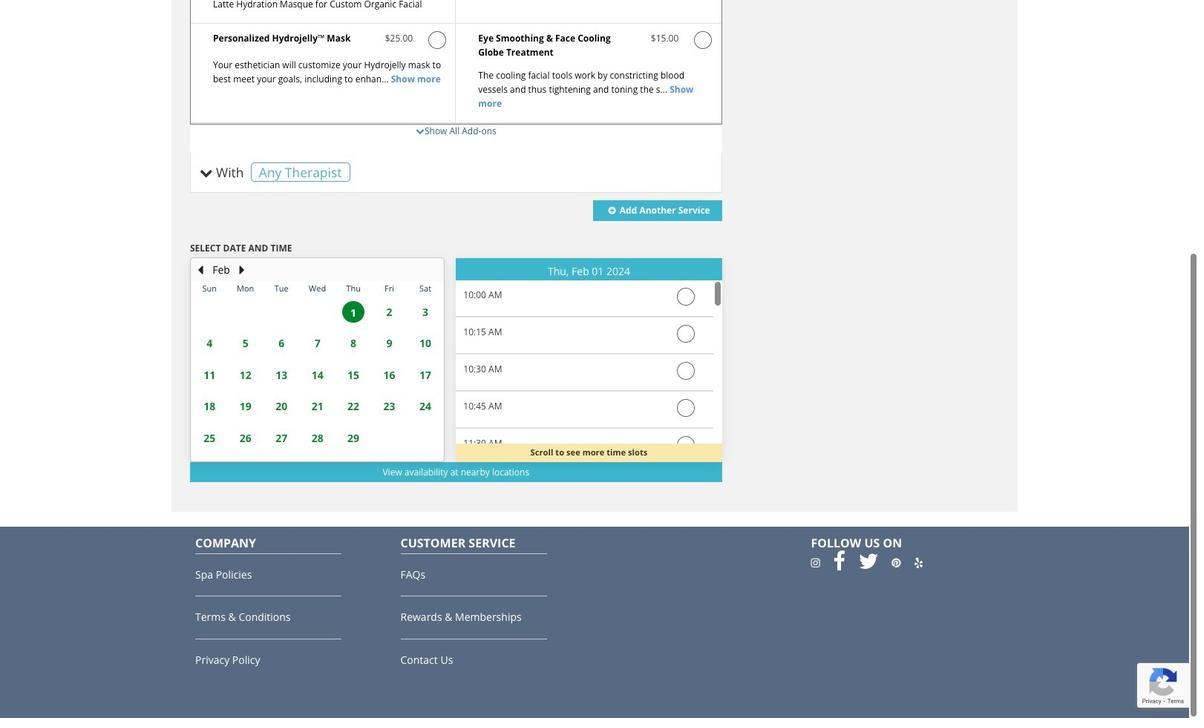 Task type: vqa. For each thing, say whether or not it's contained in the screenshot.
1st chec icon from the bottom
no



Task type: describe. For each thing, give the bounding box(es) containing it.
select day9 cell
[[408, 454, 444, 461]]

select day29 cell
[[228, 296, 264, 328]]

select day1 cell
[[372, 423, 408, 454]]

select day3 cell
[[192, 454, 228, 461]]

select day2 cell
[[408, 423, 444, 454]]

select day7 cell
[[336, 454, 372, 461]]

select day8 cell
[[372, 454, 408, 461]]

select day4 cell
[[228, 454, 264, 461]]



Task type: locate. For each thing, give the bounding box(es) containing it.
select day5 cell
[[264, 454, 300, 461]]

select day6 cell
[[300, 454, 336, 461]]

group
[[456, 281, 713, 719]]

chevron down image
[[416, 127, 425, 136]]

select day30 cell
[[264, 296, 300, 328]]

select day28 cell
[[192, 296, 228, 328]]

select day31 cell
[[300, 296, 336, 328]]

heading
[[456, 266, 722, 277]]

chec image
[[677, 288, 695, 306]]

chec image
[[428, 31, 446, 49], [694, 31, 712, 49], [677, 325, 695, 343], [677, 362, 695, 380], [677, 399, 695, 417]]



